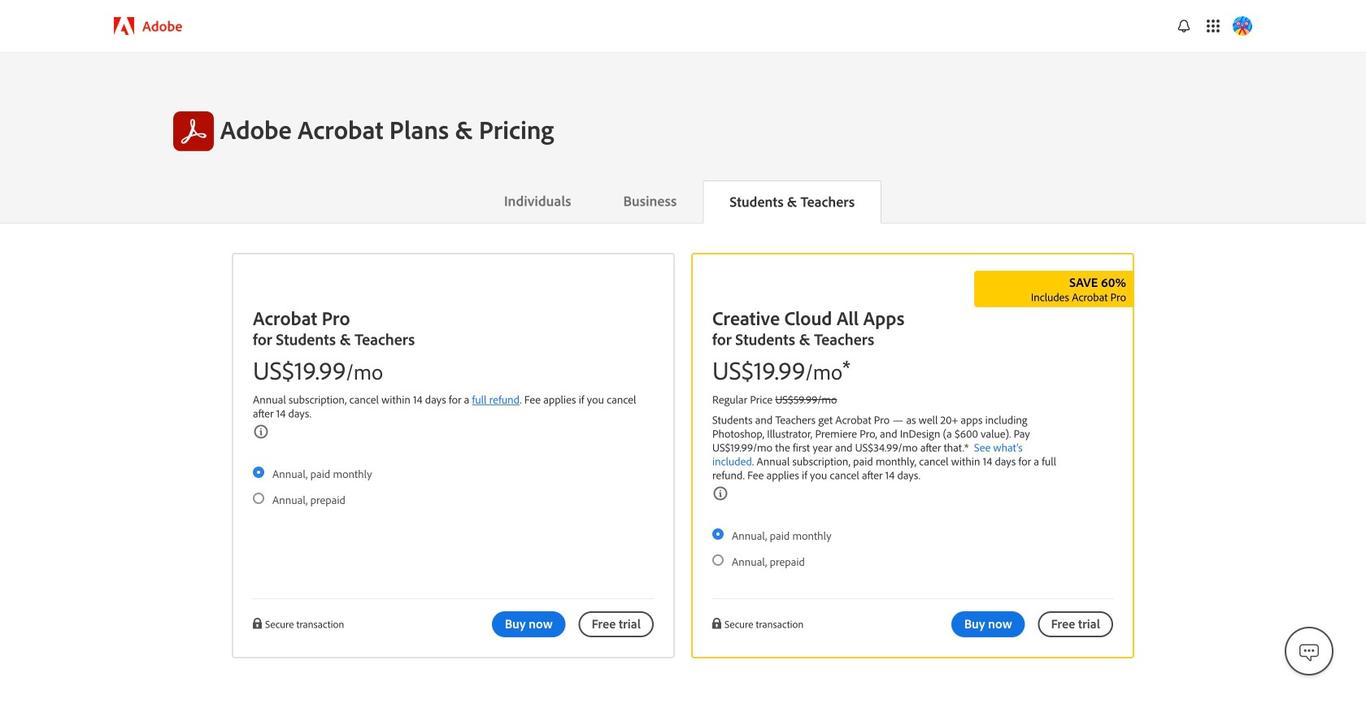 Task type: locate. For each thing, give the bounding box(es) containing it.
0 vertical spatial option group
[[246, 459, 385, 511]]

None radio
[[246, 485, 352, 511]]

product icon reader image
[[173, 111, 214, 151]]

0 horizontal spatial option group
[[246, 459, 385, 511]]

1 vertical spatial option group
[[706, 521, 845, 573]]

info icon image
[[253, 424, 269, 440], [712, 485, 729, 502]]

None radio
[[246, 459, 379, 485], [706, 521, 838, 547], [706, 547, 812, 573], [246, 459, 379, 485], [706, 521, 838, 547], [706, 547, 812, 573]]

option group
[[246, 459, 385, 511], [706, 521, 845, 573]]

tab list
[[0, 180, 1366, 223]]

app switcher image
[[1205, 18, 1222, 34]]

1 horizontal spatial option group
[[706, 521, 845, 573]]

1 vertical spatial info icon image
[[712, 485, 729, 502]]

us$19.99 per month element
[[253, 353, 383, 386], [712, 353, 843, 386], [712, 440, 773, 454]]

0 horizontal spatial info icon image
[[253, 424, 269, 440]]

1 horizontal spatial info icon image
[[712, 485, 729, 502]]



Task type: describe. For each thing, give the bounding box(es) containing it.
us$34.99 per month element
[[855, 440, 918, 454]]

0 vertical spatial info icon image
[[253, 424, 269, 440]]

us$59.99 element
[[775, 392, 818, 406]]

adobe, inc. image
[[114, 17, 134, 35]]



Task type: vqa. For each thing, say whether or not it's contained in the screenshot.
'photography' associated with Adobe
no



